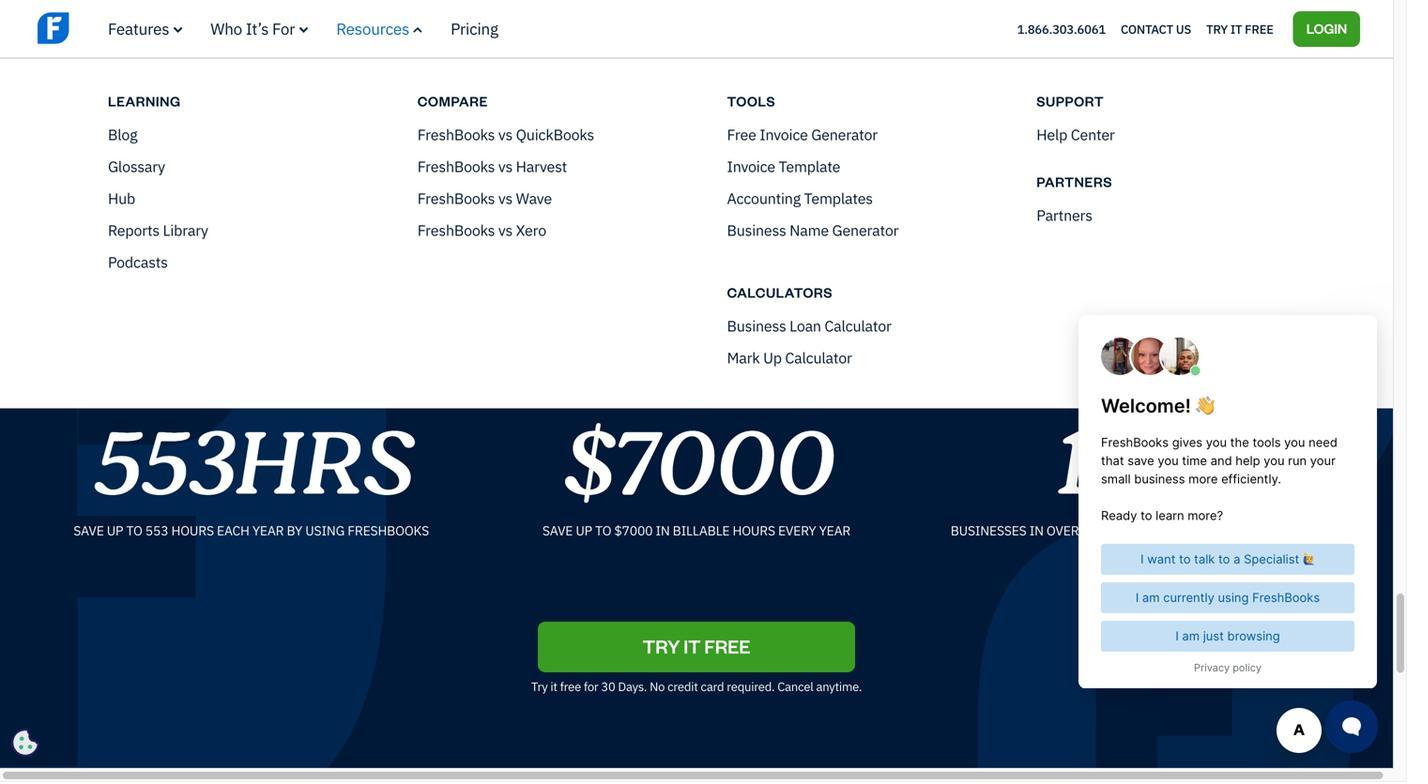Task type: describe. For each thing, give the bounding box(es) containing it.
try it free link
[[1206, 17, 1274, 41]]

freshbooks vs harvest link
[[418, 157, 567, 176]]

i
[[284, 89, 290, 109]]

billable
[[673, 522, 730, 540]]

invoice template link
[[727, 157, 840, 176]]

for
[[584, 679, 598, 695]]

business name generator
[[727, 221, 899, 240]]

each
[[217, 522, 249, 540]]

required.
[[727, 679, 775, 695]]

hrs
[[232, 399, 411, 532]]

freshbooks for freshbooks vs quickbooks
[[418, 125, 495, 145]]

160+ businesses in over 160 countries have used freshbooks
[[951, 399, 1333, 540]]

blog link
[[108, 125, 137, 145]]

customers?
[[484, 23, 566, 43]]

card
[[701, 679, 724, 695]]

blog
[[108, 125, 137, 145]]

$
[[561, 399, 613, 532]]

days.
[[618, 679, 647, 695]]

invoice template
[[727, 157, 840, 176]]

1.866.303.6061
[[1017, 21, 1106, 37]]

free invoice generator link
[[727, 125, 878, 145]]

xero
[[516, 221, 546, 240]]

up
[[763, 348, 782, 368]]

mark up calculator
[[727, 348, 852, 368]]

us
[[1176, 21, 1191, 37]]

center
[[1071, 125, 1115, 145]]

generator for free invoice generator
[[811, 125, 878, 145]]

30
[[601, 679, 615, 695]]

freshbooks left the offer
[[266, 23, 348, 43]]

vs for harvest
[[498, 157, 513, 176]]

love
[[717, 341, 757, 365]]

free
[[560, 679, 581, 695]]

tools
[[727, 92, 776, 110]]

resources
[[336, 18, 409, 39]]

accounting templates
[[727, 189, 873, 208]]

glossary
[[108, 157, 165, 176]]

calculators link
[[727, 282, 1018, 303]]

generator for business name generator
[[832, 221, 899, 240]]

1 partners link from the top
[[1037, 171, 1327, 192]]

year inside $ 7000 save up to $7000 in billable hours every year
[[819, 522, 851, 540]]

reports library link
[[108, 221, 208, 240]]

it for free
[[550, 679, 557, 695]]

hub
[[108, 189, 135, 208]]

how do i work with my accountant on freshbooks?
[[227, 89, 583, 109]]

freshbooks inside 553 hrs save up to 553 hours each year by using freshbooks
[[348, 522, 429, 540]]

freshbooks vs quickbooks
[[418, 125, 594, 145]]

work
[[293, 89, 328, 109]]

compare link
[[418, 91, 708, 111]]

mark up calculator link
[[727, 348, 852, 368]]

in inside 160+ businesses in over 160 countries have used freshbooks
[[1030, 522, 1044, 540]]

freshbooks vs quickbooks link
[[418, 125, 594, 145]]

reports library
[[108, 221, 208, 240]]

why business owners love freshbooks
[[530, 341, 863, 365]]

calculators
[[727, 284, 833, 301]]

accounting
[[727, 189, 801, 208]]

2 partners link from the top
[[1037, 206, 1093, 225]]

help
[[1037, 125, 1068, 145]]

used
[[1216, 522, 1249, 540]]

business name generator link
[[727, 221, 899, 240]]

templates
[[804, 189, 873, 208]]

name
[[790, 221, 829, 240]]

in inside $ 7000 save up to $7000 in billable hours every year
[[656, 522, 670, 540]]

1.866.303.6061 link
[[1017, 21, 1106, 37]]

on
[[472, 89, 490, 109]]

vs for xero
[[498, 221, 513, 240]]

features
[[108, 18, 169, 39]]

owners
[[646, 341, 714, 365]]

try it free for 30 days. no credit card required. cancel anytime.
[[531, 679, 862, 695]]

login
[[1307, 19, 1347, 37]]

no
[[650, 679, 665, 695]]

help center
[[1037, 125, 1115, 145]]

contact us link
[[1121, 17, 1191, 41]]

resources link
[[336, 18, 423, 39]]

business loan calculator
[[727, 316, 892, 336]]

553 hrs save up to 553 hours each year by using freshbooks
[[73, 399, 429, 540]]

credit
[[668, 679, 698, 695]]

quickbooks
[[516, 125, 594, 145]]

it for free
[[1231, 21, 1242, 37]]

$ 7000 save up to $7000 in billable hours every year
[[542, 399, 851, 540]]

accounting templates link
[[727, 189, 873, 208]]

1 horizontal spatial freshbooks
[[761, 341, 863, 365]]

my
[[365, 89, 387, 109]]

using
[[305, 522, 345, 540]]

offer
[[352, 23, 385, 43]]

its
[[464, 23, 481, 43]]

freshbooks for freshbooks vs wave
[[418, 189, 495, 208]]

freshbooks?
[[493, 89, 583, 109]]

business
[[570, 341, 643, 365]]

support link
[[1037, 91, 1327, 111]]

to for $
[[595, 522, 611, 540]]

podcasts
[[108, 253, 168, 272]]

year inside 553 hrs save up to 553 hours each year by using freshbooks
[[252, 522, 284, 540]]



Task type: locate. For each thing, give the bounding box(es) containing it.
save inside $ 7000 save up to $7000 in billable hours every year
[[542, 522, 573, 540]]

1 to from the left
[[126, 522, 142, 540]]

freshbooks right used
[[1251, 522, 1333, 540]]

tools link
[[727, 91, 1018, 111]]

0 horizontal spatial freshbooks
[[348, 522, 429, 540]]

try inside try it free link
[[1206, 21, 1228, 37]]

0 horizontal spatial to
[[126, 522, 142, 540]]

generator down templates
[[832, 221, 899, 240]]

1 horizontal spatial save
[[542, 522, 573, 540]]

do
[[262, 89, 280, 109]]

calculator for business loan calculator
[[825, 316, 892, 336]]

business up love
[[727, 316, 786, 336]]

0 horizontal spatial save
[[73, 522, 104, 540]]

freshbooks for freshbooks vs xero
[[418, 221, 495, 240]]

freshbooks up freshbooks vs wave
[[418, 157, 495, 176]]

1 business from the top
[[727, 221, 786, 240]]

2 vs from the top
[[498, 157, 513, 176]]

pricing
[[451, 18, 498, 39]]

try it free link
[[538, 622, 855, 673]]

vs down freshbooks vs quickbooks
[[498, 157, 513, 176]]

with
[[332, 89, 362, 109]]

year
[[252, 522, 284, 540], [819, 522, 851, 540]]

calculator down calculators link
[[825, 316, 892, 336]]

business
[[727, 221, 786, 240], [727, 316, 786, 336]]

try for try it free
[[1206, 21, 1228, 37]]

for
[[272, 18, 295, 39]]

save for $
[[542, 522, 573, 540]]

try left free
[[531, 679, 548, 695]]

1 horizontal spatial free
[[1245, 21, 1274, 37]]

it
[[684, 634, 701, 659]]

freshbooks right using
[[348, 522, 429, 540]]

to inside 553 hrs save up to 553 hours each year by using freshbooks
[[126, 522, 142, 540]]

features link
[[108, 18, 182, 39]]

to inside $ 7000 save up to $7000 in billable hours every year
[[595, 522, 611, 540]]

invoice up invoice template link
[[760, 125, 808, 145]]

hours left every
[[733, 522, 775, 540]]

hours inside 553 hrs save up to 553 hours each year by using freshbooks
[[171, 522, 214, 540]]

have
[[1181, 522, 1213, 540]]

partners
[[1037, 173, 1113, 191], [1037, 206, 1093, 225]]

0 horizontal spatial year
[[252, 522, 284, 540]]

1 partners from the top
[[1037, 173, 1113, 191]]

wave
[[516, 189, 552, 208]]

does
[[227, 23, 262, 43]]

0 vertical spatial invoice
[[760, 125, 808, 145]]

1 hours from the left
[[171, 522, 214, 540]]

free
[[704, 634, 750, 659]]

try
[[1206, 21, 1228, 37], [531, 679, 548, 695]]

to for 553
[[126, 522, 142, 540]]

1 in from the left
[[656, 522, 670, 540]]

year right every
[[819, 522, 851, 540]]

to
[[126, 522, 142, 540], [595, 522, 611, 540]]

cookie consent banner dialog
[[14, 538, 296, 755]]

2 year from the left
[[819, 522, 851, 540]]

in left over
[[1030, 522, 1044, 540]]

2 partners from the top
[[1037, 206, 1093, 225]]

business loan calculator link
[[727, 316, 892, 336]]

0 vertical spatial partners
[[1037, 173, 1113, 191]]

freshbooks vs xero
[[418, 221, 546, 240]]

who it's for link
[[211, 18, 308, 39]]

0 horizontal spatial it
[[550, 679, 557, 695]]

freshbooks logo image
[[38, 10, 183, 46]]

1 horizontal spatial in
[[1030, 522, 1044, 540]]

partners link down help center
[[1037, 206, 1093, 225]]

who
[[211, 18, 242, 39]]

in right $7000
[[656, 522, 670, 540]]

it right 'us'
[[1231, 21, 1242, 37]]

vs left xero
[[498, 221, 513, 240]]

1 vertical spatial generator
[[832, 221, 899, 240]]

vs for wave
[[498, 189, 513, 208]]

podcasts link
[[108, 253, 168, 272]]

0 horizontal spatial try
[[531, 679, 548, 695]]

1 vertical spatial free
[[727, 125, 756, 145]]

up inside 553 hrs save up to 553 hours each year by using freshbooks
[[107, 522, 123, 540]]

1 year from the left
[[252, 522, 284, 540]]

1 horizontal spatial it
[[1231, 21, 1242, 37]]

4 vs from the top
[[498, 221, 513, 240]]

0 vertical spatial business
[[727, 221, 786, 240]]

save inside 553 hrs save up to 553 hours each year by using freshbooks
[[73, 522, 104, 540]]

0 horizontal spatial up
[[107, 522, 123, 540]]

freshbooks down compare
[[418, 125, 495, 145]]

1 save from the left
[[73, 522, 104, 540]]

contact
[[1121, 21, 1173, 37]]

2 up from the left
[[576, 522, 592, 540]]

try for try it free for 30 days. no credit card required. cancel anytime.
[[531, 679, 548, 695]]

0 vertical spatial generator
[[811, 125, 878, 145]]

free left login 'link'
[[1245, 21, 1274, 37]]

1 vertical spatial calculator
[[785, 348, 852, 368]]

160
[[1082, 522, 1105, 540]]

partners link down support link
[[1037, 171, 1327, 192]]

contact us
[[1121, 21, 1191, 37]]

loan
[[790, 316, 821, 336]]

freshbooks up freshbooks vs xero link
[[418, 189, 495, 208]]

save for 553
[[73, 522, 104, 540]]

dialog
[[0, 0, 1407, 783]]

0 vertical spatial partners link
[[1037, 171, 1327, 192]]

template
[[779, 157, 840, 176]]

support
[[1037, 92, 1104, 110]]

hours left each
[[171, 522, 214, 540]]

calculator down business loan calculator
[[785, 348, 852, 368]]

login link
[[1293, 11, 1360, 47]]

vs up freshbooks vs harvest link
[[498, 125, 513, 145]]

0 horizontal spatial free
[[727, 125, 756, 145]]

try it free
[[1206, 21, 1274, 37]]

harvest
[[516, 157, 567, 176]]

free down tools
[[727, 125, 756, 145]]

reports
[[108, 221, 160, 240]]

learning
[[108, 92, 181, 110]]

freshbooks vs wave link
[[418, 189, 552, 208]]

freshbooks for freshbooks vs harvest
[[418, 157, 495, 176]]

freshbooks down freshbooks vs wave
[[418, 221, 495, 240]]

mark
[[727, 348, 760, 368]]

1 vertical spatial invoice
[[727, 157, 775, 176]]

2 to from the left
[[595, 522, 611, 540]]

learning link
[[108, 91, 399, 111]]

vs for quickbooks
[[498, 125, 513, 145]]

cookie preferences image
[[11, 729, 39, 758]]

2 in from the left
[[1030, 522, 1044, 540]]

library
[[163, 221, 208, 240]]

help center link
[[1037, 125, 1115, 145]]

in
[[656, 522, 670, 540], [1030, 522, 1044, 540]]

business down accounting
[[727, 221, 786, 240]]

businesses
[[951, 522, 1027, 540]]

2 horizontal spatial freshbooks
[[1251, 522, 1333, 540]]

1 horizontal spatial try
[[1206, 21, 1228, 37]]

freshbooks
[[761, 341, 863, 365], [348, 522, 429, 540], [1251, 522, 1333, 540]]

to
[[446, 23, 460, 43]]

0 vertical spatial it
[[1231, 21, 1242, 37]]

pricing link
[[451, 18, 498, 39]]

1 vertical spatial business
[[727, 316, 786, 336]]

553
[[91, 399, 234, 532], [145, 522, 168, 540]]

1 horizontal spatial year
[[819, 522, 851, 540]]

0 horizontal spatial hours
[[171, 522, 214, 540]]

hours inside $ 7000 save up to $7000 in billable hours every year
[[733, 522, 775, 540]]

1 vertical spatial try
[[531, 679, 548, 695]]

support
[[388, 23, 443, 43]]

freshbooks vs harvest
[[418, 157, 567, 176]]

freshbooks vs wave
[[418, 189, 552, 208]]

0 vertical spatial try
[[1206, 21, 1228, 37]]

business for business name generator
[[727, 221, 786, 240]]

by
[[287, 522, 302, 540]]

up for $
[[576, 522, 592, 540]]

try
[[643, 634, 680, 659]]

it
[[1231, 21, 1242, 37], [550, 679, 557, 695]]

vs
[[498, 125, 513, 145], [498, 157, 513, 176], [498, 189, 513, 208], [498, 221, 513, 240]]

2 save from the left
[[542, 522, 573, 540]]

try right 'us'
[[1206, 21, 1228, 37]]

0 vertical spatial calculator
[[825, 316, 892, 336]]

1 horizontal spatial up
[[576, 522, 592, 540]]

save
[[73, 522, 104, 540], [542, 522, 573, 540]]

cancel
[[778, 679, 814, 695]]

2 hours from the left
[[733, 522, 775, 540]]

1 horizontal spatial to
[[595, 522, 611, 540]]

calculator
[[825, 316, 892, 336], [785, 348, 852, 368]]

year left 'by'
[[252, 522, 284, 540]]

2 business from the top
[[727, 316, 786, 336]]

up for 553
[[107, 522, 123, 540]]

1 vertical spatial it
[[550, 679, 557, 695]]

1 horizontal spatial hours
[[733, 522, 775, 540]]

it left free
[[550, 679, 557, 695]]

freshbooks down business loan calculator
[[761, 341, 863, 365]]

every
[[778, 522, 816, 540]]

3 vs from the top
[[498, 189, 513, 208]]

1 vertical spatial partners link
[[1037, 206, 1093, 225]]

freshbooks inside 160+ businesses in over 160 countries have used freshbooks
[[1251, 522, 1333, 540]]

1 up from the left
[[107, 522, 123, 540]]

calculator for mark up calculator
[[785, 348, 852, 368]]

accountant
[[390, 89, 469, 109]]

invoice up accounting
[[727, 157, 775, 176]]

business for business loan calculator
[[727, 316, 786, 336]]

who it's for
[[211, 18, 295, 39]]

hours
[[171, 522, 214, 540], [733, 522, 775, 540]]

1 vertical spatial partners
[[1037, 206, 1093, 225]]

up inside $ 7000 save up to $7000 in billable hours every year
[[576, 522, 592, 540]]

why
[[530, 341, 567, 365]]

generator down tools link
[[811, 125, 878, 145]]

1 vs from the top
[[498, 125, 513, 145]]

vs left wave
[[498, 189, 513, 208]]

freshbooks
[[266, 23, 348, 43], [418, 125, 495, 145], [418, 157, 495, 176], [418, 189, 495, 208], [418, 221, 495, 240]]

compare
[[418, 92, 488, 110]]

invoice
[[760, 125, 808, 145], [727, 157, 775, 176]]

0 horizontal spatial in
[[656, 522, 670, 540]]

0 vertical spatial free
[[1245, 21, 1274, 37]]

over
[[1047, 522, 1079, 540]]



Task type: vqa. For each thing, say whether or not it's contained in the screenshot.
Free Invoice Generator on the right top
yes



